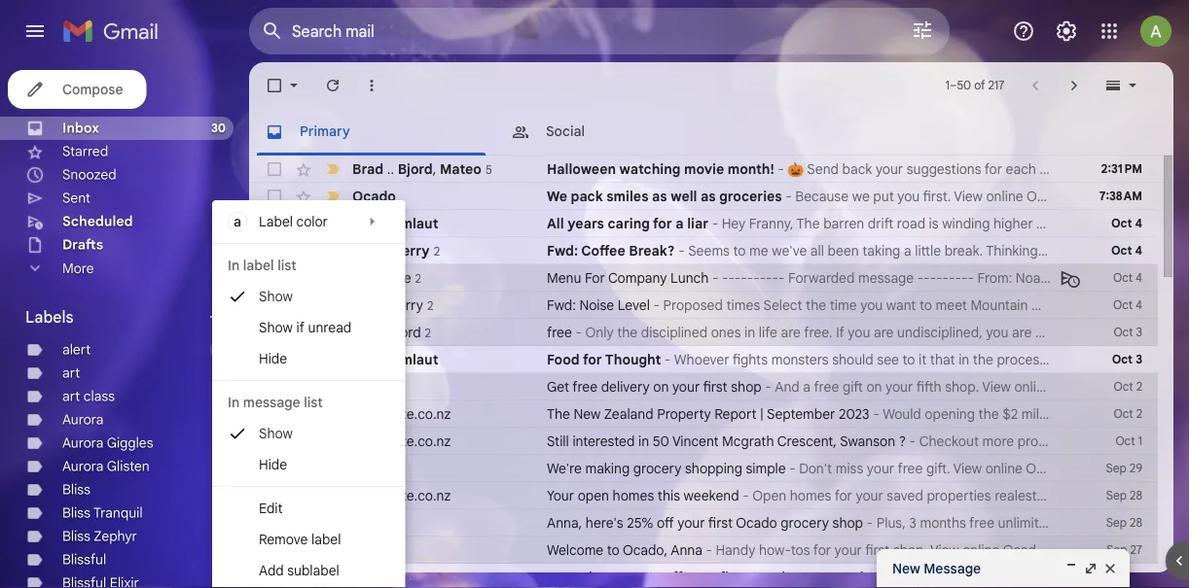 Task type: locate. For each thing, give the bounding box(es) containing it.
50 left of
[[957, 78, 972, 93]]

4 not important switch from the top
[[323, 569, 343, 588]]

2 vertical spatial important mainly because you often read messages with this label. switch
[[323, 323, 343, 343]]

art down art link in the bottom of the page
[[62, 388, 80, 405]]

free -
[[547, 324, 586, 341]]

as left well
[[652, 188, 668, 205]]

4 row from the top
[[249, 238, 1159, 265]]

3
[[1137, 326, 1143, 340], [1136, 353, 1143, 368]]

1 fwd: from the top
[[547, 242, 578, 259]]

glisten
[[107, 459, 150, 476]]

0 vertical spatial 25%
[[627, 515, 654, 532]]

more
[[62, 260, 94, 277]]

1 bliss from the top
[[62, 482, 91, 499]]

important mainly because you often read messages with this label. switch for brad
[[323, 160, 343, 179]]

1 vertical spatial in
[[228, 394, 240, 411]]

brad right unread
[[352, 324, 382, 341]]

217
[[989, 78, 1005, 93]]

property
[[657, 406, 711, 423]]

bliss link
[[62, 482, 91, 499]]

2 row from the top
[[249, 183, 1159, 210]]

anna, down your
[[547, 515, 582, 532]]

2 vertical spatial show
[[259, 425, 293, 442]]

1 vertical spatial anna,
[[547, 570, 585, 587]]

anna, down welcome
[[547, 570, 585, 587]]

4 important according to google magic. switch from the top
[[323, 541, 343, 561]]

14 row from the top
[[249, 510, 1159, 537]]

important according to google magic. switch up color
[[323, 187, 343, 206]]

1 aurora from the top
[[62, 412, 104, 429]]

1 up the 29
[[1139, 435, 1143, 449]]

here's down welcome to ocado, anna -
[[589, 570, 629, 587]]

15 row from the top
[[249, 537, 1159, 565]]

alert link
[[62, 342, 91, 359]]

important mainly because you often read messages with this label. switch down color
[[323, 241, 343, 261]]

2 vertical spatial realestate.co.nz
[[352, 488, 451, 505]]

- up on
[[665, 351, 671, 368]]

label up sublabel
[[312, 532, 341, 549]]

hide
[[259, 350, 287, 368], [259, 457, 287, 474]]

aurora giggles link
[[62, 435, 153, 452]]

here's
[[586, 515, 624, 532], [589, 570, 629, 587]]

list
[[278, 257, 297, 274], [304, 394, 323, 411]]

anna, here's 25% off your first ocado grocery shop - down weekend at the right
[[547, 515, 877, 532]]

1 brad from the top
[[352, 160, 384, 177]]

label down label
[[243, 257, 274, 274]]

show down in label list
[[259, 288, 293, 305]]

2 realestate.co.nz from the top
[[352, 433, 451, 450]]

1 vertical spatial 50
[[653, 433, 670, 450]]

simple
[[746, 460, 786, 478]]

0 vertical spatial bliss
[[62, 482, 91, 499]]

5
[[486, 162, 492, 177]]

25% up ocado,
[[627, 515, 654, 532]]

a left moth
[[1078, 215, 1085, 232]]

2 oct 2 from the top
[[1114, 407, 1143, 422]]

starred
[[62, 143, 108, 160]]

off down "this"
[[657, 515, 674, 532]]

important according to google magic. switch for all years caring for a liar
[[323, 214, 343, 234]]

aurora for aurora giggles
[[62, 435, 104, 452]]

- down 🎃 image
[[786, 188, 792, 205]]

1 horizontal spatial free
[[573, 379, 598, 396]]

not important switch down remove label on the bottom of page
[[323, 569, 343, 588]]

bliss zephyr
[[62, 529, 137, 546]]

first for oct
[[703, 379, 728, 396]]

0 horizontal spatial list
[[278, 257, 297, 274]]

2 important according to google magic. switch from the top
[[323, 214, 343, 234]]

2 anna, from the top
[[547, 570, 585, 587]]

None search field
[[249, 8, 950, 55]]

to
[[1185, 215, 1190, 232], [607, 542, 620, 559]]

if
[[296, 319, 305, 336]]

0 vertical spatial off
[[657, 515, 674, 532]]

0 vertical spatial in
[[228, 257, 240, 274]]

snoozed
[[62, 166, 117, 184]]

2 inside terry 2
[[427, 299, 433, 313]]

1 vertical spatial oct 2
[[1114, 407, 1143, 422]]

1 anna, from the top
[[547, 515, 582, 532]]

menu containing a
[[212, 201, 405, 589]]

bjord umlaut up bjord , terry 2
[[352, 215, 439, 232]]

1 horizontal spatial the
[[797, 215, 820, 232]]

1 vertical spatial free
[[573, 379, 598, 396]]

7 row from the top
[[249, 319, 1159, 347]]

2 inside bjord , terry 2
[[434, 244, 440, 259]]

umlaut down the brad bjord 2 on the left bottom of the page
[[391, 351, 439, 368]]

0 horizontal spatial as
[[652, 188, 668, 205]]

crescent,
[[778, 433, 837, 450]]

2 horizontal spatial a
[[1078, 215, 1085, 232]]

zephyr
[[94, 529, 137, 546]]

3 not important switch from the top
[[323, 514, 343, 533]]

support image
[[1012, 19, 1036, 43]]

50 inside row
[[653, 433, 670, 450]]

new left message
[[893, 561, 921, 578]]

1 vertical spatial important mainly because you often read messages with this label. switch
[[323, 241, 343, 261]]

28 up '27'
[[1130, 516, 1143, 531]]

0 vertical spatial sep 28
[[1107, 489, 1143, 504]]

1 important according to google magic. switch from the top
[[323, 187, 343, 206]]

0 vertical spatial shop
[[731, 379, 762, 396]]

bliss up blissful link at left
[[62, 529, 91, 546]]

oct 2
[[1114, 380, 1143, 395], [1114, 407, 1143, 422]]

5 row from the top
[[249, 265, 1159, 292]]

fwd: for fwd: noise level
[[547, 297, 576, 314]]

gmail image
[[62, 12, 168, 51]]

years
[[568, 215, 604, 232]]

2 bliss from the top
[[62, 505, 91, 522]]

0 vertical spatial the
[[797, 215, 820, 232]]

welcome
[[547, 542, 604, 559]]

2 important mainly because you often read messages with this label. switch from the top
[[323, 241, 343, 261]]

oct 3
[[1114, 326, 1143, 340], [1112, 353, 1143, 368]]

as right well
[[701, 188, 716, 205]]

2 vertical spatial first
[[720, 570, 747, 587]]

new inside row
[[574, 406, 601, 423]]

the left barren
[[797, 215, 820, 232]]

art down alert
[[62, 365, 80, 382]]

sep 28 down sep 29 at right
[[1107, 489, 1143, 504]]

bliss for bliss link
[[62, 482, 91, 499]]

aurora up bliss link
[[62, 459, 104, 476]]

1 vertical spatial bliss
[[62, 505, 91, 522]]

ocado for anna, here's 25% off your first ocado grocery shop
[[352, 570, 396, 587]]

0 vertical spatial grocery
[[634, 460, 682, 478]]

9 row from the top
[[249, 374, 1159, 401]]

sep 26
[[1105, 571, 1143, 586]]

mateo
[[440, 160, 482, 177]]

0 vertical spatial 1
[[946, 78, 950, 93]]

0 vertical spatial show
[[259, 288, 293, 305]]

- right anna
[[706, 542, 713, 559]]

brad for ..
[[352, 160, 384, 177]]

0 vertical spatial ,
[[433, 160, 436, 177]]

0 vertical spatial hide
[[259, 350, 287, 368]]

0 vertical spatial 3
[[1137, 326, 1143, 340]]

sep up sep 27
[[1107, 516, 1127, 531]]

new up interested
[[574, 406, 601, 423]]

not important switch up remove label on the bottom of page
[[323, 487, 343, 506]]

zealand
[[604, 406, 654, 423]]

0 vertical spatial brad
[[352, 160, 384, 177]]

1 3 from the top
[[1137, 326, 1143, 340]]

0 horizontal spatial 1
[[946, 78, 950, 93]]

- up september
[[765, 379, 772, 396]]

row containing anna, here's 25% off your first ocado grocery shop
[[249, 510, 1159, 537]]

sep left '27'
[[1107, 544, 1128, 558]]

0 vertical spatial 50
[[957, 78, 972, 93]]

6 row from the top
[[249, 292, 1159, 319]]

0 horizontal spatial new
[[574, 406, 601, 423]]

0 vertical spatial aurora
[[62, 412, 104, 429]]

bjord
[[398, 160, 433, 177], [352, 215, 388, 232], [352, 242, 388, 259], [389, 324, 421, 341], [352, 351, 388, 368]]

important mainly because you often read messages with this label. switch right if
[[323, 323, 343, 343]]

28 down the 29
[[1130, 489, 1143, 504]]

0 vertical spatial umlaut
[[391, 215, 439, 232]]

free
[[547, 324, 572, 341], [573, 379, 598, 396]]

0 vertical spatial for
[[653, 215, 672, 232]]

3 important mainly because you often read messages with this label. switch from the top
[[323, 323, 343, 343]]

fwd: up menu
[[547, 242, 578, 259]]

get
[[547, 379, 569, 396]]

0 vertical spatial first
[[703, 379, 728, 396]]

0 vertical spatial your
[[673, 379, 700, 396]]

moth
[[1089, 215, 1121, 232]]

2 vertical spatial bliss
[[62, 529, 91, 546]]

important mainly because you often read messages with this label. switch
[[323, 160, 343, 179], [323, 241, 343, 261], [323, 323, 343, 343]]

0 vertical spatial bjord umlaut
[[352, 215, 439, 232]]

social tab
[[496, 109, 741, 156]]

1 vertical spatial anna, here's 25% off your first ocado grocery shop -
[[547, 570, 899, 587]]

row containing we're making grocery shopping simple
[[249, 456, 1159, 483]]

3 important according to google magic. switch from the top
[[323, 378, 343, 397]]

1 horizontal spatial as
[[701, 188, 716, 205]]

0 horizontal spatial the
[[547, 406, 570, 423]]

terry down me 2 in the top of the page
[[391, 297, 423, 314]]

sep 28 up sep 27
[[1107, 516, 1143, 531]]

0 vertical spatial list
[[278, 257, 297, 274]]

open
[[578, 488, 609, 505]]

0 vertical spatial new
[[574, 406, 601, 423]]

2 not important switch from the top
[[323, 487, 343, 506]]

row
[[249, 156, 1159, 183], [249, 183, 1159, 210], [249, 210, 1190, 238], [249, 238, 1159, 265], [249, 265, 1159, 292], [249, 292, 1159, 319], [249, 319, 1159, 347], [249, 347, 1159, 374], [249, 374, 1159, 401], [249, 401, 1159, 428], [249, 428, 1159, 456], [249, 456, 1159, 483], [249, 483, 1159, 510], [249, 510, 1159, 537], [249, 537, 1159, 565], [249, 565, 1159, 589]]

label
[[243, 257, 274, 274], [312, 532, 341, 549]]

terry up me 2 in the top of the page
[[395, 242, 430, 259]]

brad left ..
[[352, 160, 384, 177]]

remove label
[[259, 532, 341, 549]]

, down ..
[[388, 242, 391, 259]]

1 vertical spatial to
[[607, 542, 620, 559]]

not important switch up sublabel
[[323, 514, 343, 533]]

has scheduled message image
[[1061, 269, 1081, 288]]

list right message at bottom
[[304, 394, 323, 411]]

1 horizontal spatial label
[[312, 532, 341, 549]]

important according to google magic. switch for get free delivery on your first shop
[[323, 378, 343, 397]]

1 horizontal spatial new
[[893, 561, 921, 578]]

1 vertical spatial terry
[[391, 297, 423, 314]]

29
[[1130, 462, 1143, 477]]

minimize image
[[1064, 562, 1080, 577]]

for right food on the bottom
[[583, 351, 602, 368]]

0 horizontal spatial free
[[547, 324, 572, 341]]

not important switch
[[323, 405, 343, 424], [323, 487, 343, 506], [323, 514, 343, 533], [323, 569, 343, 588]]

here's down "open"
[[586, 515, 624, 532]]

a right 8
[[234, 213, 241, 230]]

2 28 from the top
[[1130, 516, 1143, 531]]

for
[[585, 270, 605, 287]]

0 vertical spatial here's
[[586, 515, 624, 532]]

tab list
[[249, 109, 1174, 156]]

25% down ocado,
[[633, 570, 661, 587]]

0 horizontal spatial label
[[243, 257, 274, 274]]

giggles
[[107, 435, 153, 452]]

0 horizontal spatial 50
[[653, 433, 670, 450]]

hide up message at bottom
[[259, 350, 287, 368]]

3 aurora from the top
[[62, 459, 104, 476]]

2 sep 28 from the top
[[1107, 516, 1143, 531]]

hide up edit
[[259, 457, 287, 474]]

tranquil
[[93, 505, 143, 522]]

your open homes this weekend -
[[547, 488, 753, 505]]

realestate.co.nz
[[352, 406, 451, 423], [352, 433, 451, 450], [352, 488, 451, 505]]

in for in label list
[[228, 257, 240, 274]]

2 inside the brad bjord 2
[[425, 326, 431, 340]]

important according to google magic. switch up sublabel
[[323, 541, 343, 561]]

0 vertical spatial realestate.co.nz
[[352, 406, 451, 423]]

bliss down bliss link
[[62, 505, 91, 522]]

2 vertical spatial shop
[[853, 570, 886, 587]]

important mainly because you often read messages with this label. switch down primary
[[323, 160, 343, 179]]

first for sep
[[720, 570, 747, 587]]

1 vertical spatial 25%
[[633, 570, 661, 587]]

pop out image
[[1084, 562, 1099, 577]]

0 vertical spatial label
[[243, 257, 274, 274]]

bjord umlaut down the brad bjord 2 on the left bottom of the page
[[352, 351, 439, 368]]

0 vertical spatial anna, here's 25% off your first ocado grocery shop -
[[547, 515, 877, 532]]

1 vertical spatial your
[[678, 515, 705, 532]]

2 inside me 2
[[415, 271, 421, 286]]

shop down swanson
[[833, 515, 864, 532]]

50 right the in
[[653, 433, 670, 450]]

aurora for aurora link
[[62, 412, 104, 429]]

- up food on the bottom
[[576, 324, 582, 341]]

0 vertical spatial art
[[62, 365, 80, 382]]

aurora down the art class
[[62, 412, 104, 429]]

class
[[84, 388, 115, 405]]

3 bliss from the top
[[62, 529, 91, 546]]

anna, here's 25% off your first ocado grocery shop - down anna
[[547, 570, 899, 587]]

to right close
[[1185, 215, 1190, 232]]

2 brad from the top
[[352, 324, 382, 341]]

tab list containing primary
[[249, 109, 1174, 156]]

art for art link in the bottom of the page
[[62, 365, 80, 382]]

- right liar
[[712, 215, 719, 232]]

important according to google magic. switch for we pack smiles as well as groceries
[[323, 187, 343, 206]]

anna, here's 25% off your first ocado grocery shop -
[[547, 515, 877, 532], [547, 570, 899, 587]]

a left liar
[[676, 215, 684, 232]]

1 vertical spatial oct 3
[[1112, 353, 1143, 368]]

important according to google magic. switch
[[323, 187, 343, 206], [323, 214, 343, 234], [323, 378, 343, 397], [323, 541, 343, 561]]

report
[[715, 406, 757, 423]]

brad for bjord
[[352, 324, 382, 341]]

not important switch right the in message list
[[323, 405, 343, 424]]

important according to google magic. switch right label
[[323, 214, 343, 234]]

labels heading
[[25, 308, 206, 327]]

the down get
[[547, 406, 570, 423]]

0 horizontal spatial a
[[234, 213, 241, 230]]

1 horizontal spatial 1
[[1139, 435, 1143, 449]]

1 vertical spatial ,
[[388, 242, 391, 259]]

hey
[[722, 215, 746, 232]]

your down anna
[[686, 570, 717, 587]]

snoozed link
[[62, 166, 117, 184]]

1 vertical spatial list
[[304, 394, 323, 411]]

3 realestate.co.nz from the top
[[352, 488, 451, 505]]

1 important mainly because you often read messages with this label. switch from the top
[[323, 160, 343, 179]]

13 row from the top
[[249, 483, 1159, 510]]

4
[[1136, 217, 1143, 231], [1136, 244, 1143, 258], [1136, 271, 1143, 286], [1136, 298, 1143, 313]]

8 row from the top
[[249, 347, 1159, 374]]

16 row from the top
[[249, 565, 1159, 589]]

umlaut up bjord , terry 2
[[391, 215, 439, 232]]

row containing terry
[[249, 292, 1159, 319]]

0 vertical spatial important mainly because you often read messages with this label. switch
[[323, 160, 343, 179]]

26
[[1129, 571, 1143, 586]]

anna,
[[547, 515, 582, 532], [547, 570, 585, 587]]

settings image
[[1055, 19, 1079, 43]]

shop up report
[[731, 379, 762, 396]]

compose
[[62, 81, 123, 98]]

1 left of
[[946, 78, 950, 93]]

2 vertical spatial aurora
[[62, 459, 104, 476]]

liar
[[687, 215, 709, 232]]

aurora down aurora link
[[62, 435, 104, 452]]

1 in from the top
[[228, 257, 240, 274]]

the
[[797, 215, 820, 232], [547, 406, 570, 423]]

to left ocado,
[[607, 542, 620, 559]]

- left message
[[889, 570, 896, 587]]

, left mateo
[[433, 160, 436, 177]]

label for in
[[243, 257, 274, 274]]

0 vertical spatial anna,
[[547, 515, 582, 532]]

label color
[[259, 213, 331, 230]]

1 vertical spatial sep 28
[[1107, 516, 1143, 531]]

1 vertical spatial art
[[62, 388, 80, 405]]

ocado for get free delivery on your first shop
[[352, 379, 394, 396]]

1 horizontal spatial list
[[304, 394, 323, 411]]

bliss tranquil link
[[62, 505, 143, 522]]

for down "we pack smiles as well as groceries -"
[[653, 215, 672, 232]]

1 vertical spatial aurora
[[62, 435, 104, 452]]

art class link
[[62, 388, 115, 405]]

your up anna
[[678, 515, 705, 532]]

2 fwd: from the top
[[547, 297, 576, 314]]

you're
[[1037, 215, 1074, 232]]

1 vertical spatial show
[[259, 319, 293, 336]]

1 vertical spatial new
[[893, 561, 921, 578]]

2 aurora from the top
[[62, 435, 104, 452]]

sep 28
[[1107, 489, 1143, 504], [1107, 516, 1143, 531]]

1 vertical spatial grocery
[[781, 515, 829, 532]]

1 art from the top
[[62, 365, 80, 382]]

ocado,
[[623, 542, 668, 559]]

1 vertical spatial fwd:
[[547, 297, 576, 314]]

0 vertical spatial terry
[[395, 242, 430, 259]]

higher
[[994, 215, 1034, 232]]

1 vertical spatial label
[[312, 532, 341, 549]]

bliss up bliss tranquil
[[62, 482, 91, 499]]

free right get
[[573, 379, 598, 396]]

1 vertical spatial here's
[[589, 570, 629, 587]]

2:31 pm
[[1102, 162, 1143, 177]]

12 row from the top
[[249, 456, 1159, 483]]

2 umlaut from the top
[[391, 351, 439, 368]]

1 28 from the top
[[1130, 489, 1143, 504]]

show down the in message list
[[259, 425, 293, 442]]

blissful
[[62, 552, 106, 569]]

art link
[[62, 365, 80, 382]]

- right the level
[[654, 297, 660, 314]]

..
[[387, 160, 394, 177]]

1 vertical spatial 1
[[1139, 435, 1143, 449]]

oct 1
[[1116, 435, 1143, 449]]

oct 4
[[1112, 217, 1143, 231], [1112, 244, 1143, 258], [1114, 271, 1143, 286], [1114, 298, 1143, 313]]

1 vertical spatial 28
[[1130, 516, 1143, 531]]

0 vertical spatial oct 3
[[1114, 326, 1143, 340]]

1 vertical spatial hide
[[259, 457, 287, 474]]

1 vertical spatial realestate.co.nz
[[352, 433, 451, 450]]

0 vertical spatial fwd:
[[547, 242, 578, 259]]

0 horizontal spatial ,
[[388, 242, 391, 259]]

menu
[[212, 201, 405, 589]]

art
[[62, 365, 80, 382], [62, 388, 80, 405]]

0 vertical spatial oct 2
[[1114, 380, 1143, 395]]

1 oct 2 from the top
[[1114, 380, 1143, 395]]

oct
[[1112, 217, 1133, 231], [1112, 244, 1133, 258], [1114, 271, 1133, 286], [1114, 298, 1133, 313], [1114, 326, 1134, 340], [1112, 353, 1133, 368], [1114, 380, 1134, 395], [1114, 407, 1134, 422], [1116, 435, 1136, 449]]

still interested in 50 vincent mcgrath crescent, swanson ? -
[[547, 433, 920, 450]]

fwd:
[[547, 242, 578, 259], [547, 297, 576, 314]]

in label list
[[228, 257, 297, 274]]

advanced search options image
[[903, 11, 942, 50]]

show left if
[[259, 319, 293, 336]]

drift
[[868, 215, 894, 232]]

1 horizontal spatial to
[[1185, 215, 1190, 232]]

fwd: down menu
[[547, 297, 576, 314]]

list down label color
[[278, 257, 297, 274]]

your right on
[[673, 379, 700, 396]]

grocery
[[634, 460, 682, 478], [781, 515, 829, 532], [798, 570, 850, 587]]

2 in from the top
[[228, 394, 240, 411]]

main content
[[249, 62, 1190, 589]]

refresh image
[[323, 76, 343, 95]]

2 art from the top
[[62, 388, 80, 405]]

1 vertical spatial for
[[583, 351, 602, 368]]

shop left new message in the right of the page
[[853, 570, 886, 587]]

1 vertical spatial brad
[[352, 324, 382, 341]]

0 vertical spatial 28
[[1130, 489, 1143, 504]]

free up food on the bottom
[[547, 324, 572, 341]]

important according to google magic. switch right the in message list
[[323, 378, 343, 397]]

2 as from the left
[[701, 188, 716, 205]]

social
[[546, 123, 585, 140]]

sep
[[1107, 462, 1127, 477], [1107, 489, 1127, 504], [1107, 516, 1127, 531], [1107, 544, 1128, 558], [1105, 571, 1126, 586]]

inbox link
[[62, 120, 99, 137]]

off down anna
[[664, 570, 683, 587]]



Task type: describe. For each thing, give the bounding box(es) containing it.
primary tab
[[249, 109, 494, 156]]

- up lunch on the top right of page
[[679, 242, 685, 259]]

alert
[[62, 342, 91, 359]]

mcgrath
[[722, 433, 774, 450]]

1 umlaut from the top
[[391, 215, 439, 232]]

all
[[547, 215, 564, 232]]

2 show from the top
[[259, 319, 293, 336]]

1 not important switch from the top
[[323, 405, 343, 424]]

label
[[259, 213, 293, 230]]

too
[[1124, 215, 1145, 232]]

1 horizontal spatial a
[[676, 215, 684, 232]]

1 row from the top
[[249, 156, 1159, 183]]

thought
[[605, 351, 661, 368]]

1 horizontal spatial for
[[653, 215, 672, 232]]

anna
[[671, 542, 703, 559]]

the new zealand property report | september 2023 -
[[547, 406, 883, 423]]

your for sep 26
[[686, 570, 717, 587]]

sent link
[[62, 190, 90, 207]]

- right lunch on the top right of page
[[713, 270, 719, 287]]

inbox
[[62, 120, 99, 137]]

aurora glisten link
[[62, 459, 150, 476]]

2 anna, here's 25% off your first ocado grocery shop - from the top
[[547, 570, 899, 587]]

menu
[[547, 270, 582, 287]]

1 realestate.co.nz from the top
[[352, 406, 451, 423]]

3 show from the top
[[259, 425, 293, 442]]

starred link
[[62, 143, 108, 160]]

remove
[[259, 532, 308, 549]]

primary
[[300, 123, 350, 140]]

show if unread
[[259, 319, 352, 336]]

of
[[975, 78, 986, 93]]

1 50 of 217
[[946, 78, 1005, 93]]

bliss tranquil
[[62, 505, 143, 522]]

interested
[[573, 433, 635, 450]]

10 row from the top
[[249, 401, 1159, 428]]

drafts link
[[62, 237, 103, 254]]

aurora for aurora glisten
[[62, 459, 104, 476]]

sep down sep 29 at right
[[1107, 489, 1127, 504]]

1 horizontal spatial 50
[[957, 78, 972, 93]]

get free delivery on your first shop -
[[547, 379, 775, 396]]

11 row from the top
[[249, 428, 1159, 456]]

barren
[[824, 215, 865, 232]]

0 vertical spatial to
[[1185, 215, 1190, 232]]

1 vertical spatial shop
[[833, 515, 864, 532]]

in
[[639, 433, 649, 450]]

1 anna, here's 25% off your first ocado grocery shop - from the top
[[547, 515, 877, 532]]

0 horizontal spatial to
[[607, 542, 620, 559]]

brad .. bjord , mateo 5
[[352, 160, 492, 177]]

art for art class
[[62, 388, 80, 405]]

fwd: coffee break? -
[[547, 242, 688, 259]]

food
[[547, 351, 580, 368]]

shopping
[[685, 460, 743, 478]]

sublabel
[[287, 563, 339, 580]]

1 bjord umlaut from the top
[[352, 215, 439, 232]]

list for in label list
[[278, 257, 297, 274]]

row containing bjord
[[249, 238, 1159, 265]]

add sublabel
[[259, 563, 339, 580]]

groceries
[[720, 188, 782, 205]]

close
[[1148, 215, 1181, 232]]

1 sep 28 from the top
[[1107, 489, 1143, 504]]

search mail image
[[255, 14, 290, 49]]

7:38 am
[[1100, 189, 1143, 204]]

27
[[1131, 544, 1143, 558]]

in for in message list
[[228, 394, 240, 411]]

food for thought -
[[547, 351, 675, 368]]

message
[[924, 561, 981, 578]]

well
[[671, 188, 698, 205]]

main content containing primary
[[249, 62, 1190, 589]]

main menu image
[[23, 19, 47, 43]]

toggle split pane mode image
[[1104, 76, 1123, 95]]

?
[[899, 433, 906, 450]]

2023
[[839, 406, 870, 423]]

message
[[243, 394, 300, 411]]

labels
[[25, 308, 74, 327]]

1 vertical spatial the
[[547, 406, 570, 423]]

new message
[[893, 561, 981, 578]]

homes
[[613, 488, 654, 505]]

me 2
[[392, 269, 421, 286]]

menu inside labels navigation
[[212, 201, 405, 589]]

halloween watching movie month!
[[547, 161, 775, 178]]

1 as from the left
[[652, 188, 668, 205]]

coffee
[[582, 242, 626, 259]]

we
[[547, 188, 567, 205]]

your for oct 2
[[673, 379, 700, 396]]

- up groceries
[[775, 161, 788, 178]]

1 show from the top
[[259, 288, 293, 305]]

road
[[897, 215, 926, 232]]

sep left 26
[[1105, 571, 1126, 586]]

1 inside row
[[1139, 435, 1143, 449]]

- right ?
[[910, 433, 916, 450]]

2 bjord umlaut from the top
[[352, 351, 439, 368]]

sep 29
[[1107, 462, 1143, 477]]

labels navigation
[[0, 62, 405, 589]]

row containing me
[[249, 265, 1159, 292]]

2 3 from the top
[[1136, 353, 1143, 368]]

sep left the 29
[[1107, 462, 1127, 477]]

1 horizontal spatial ,
[[433, 160, 436, 177]]

row containing welcome to ocado, anna
[[249, 537, 1159, 565]]

movie
[[684, 161, 724, 178]]

vincent
[[673, 433, 719, 450]]

1 hide from the top
[[259, 350, 287, 368]]

2 vertical spatial grocery
[[798, 570, 850, 587]]

aurora glisten
[[62, 459, 150, 476]]

in message list
[[228, 394, 323, 411]]

list for in message list
[[304, 394, 323, 411]]

bliss for bliss zephyr
[[62, 529, 91, 546]]

label for remove
[[312, 532, 341, 549]]

bliss for bliss tranquil
[[62, 505, 91, 522]]

color
[[297, 213, 328, 230]]

important mainly because you often read messages with this label. switch for bjord
[[323, 241, 343, 261]]

break?
[[629, 242, 675, 259]]

Search mail text field
[[292, 21, 857, 41]]

noise
[[580, 297, 614, 314]]

is
[[929, 215, 939, 232]]

company
[[608, 270, 667, 287]]

blissful link
[[62, 552, 106, 569]]

ocado for we pack smiles as well as groceries
[[352, 188, 396, 205]]

- down swanson
[[867, 515, 873, 532]]

|
[[760, 406, 764, 423]]

pack
[[571, 188, 603, 205]]

scheduled
[[62, 213, 133, 230]]

30
[[211, 121, 226, 136]]

- down simple in the bottom right of the page
[[743, 488, 749, 505]]

- right simple in the bottom right of the page
[[790, 460, 796, 478]]

sep 27
[[1107, 544, 1143, 558]]

your
[[547, 488, 574, 505]]

2 hide from the top
[[259, 457, 287, 474]]

a inside menu
[[234, 213, 241, 230]]

september
[[767, 406, 836, 423]]

terry 2
[[391, 297, 433, 314]]

we pack smiles as well as groceries -
[[547, 188, 796, 205]]

compose button
[[8, 70, 146, 109]]

close image
[[1103, 562, 1119, 577]]

3 row from the top
[[249, 210, 1190, 238]]

aurora link
[[62, 412, 104, 429]]

0 horizontal spatial for
[[583, 351, 602, 368]]

we're making grocery shopping simple -
[[547, 460, 799, 478]]

on
[[654, 379, 669, 396]]

watching
[[620, 161, 681, 178]]

older image
[[1065, 76, 1085, 95]]

fwd: for fwd: coffee break?
[[547, 242, 578, 259]]

0 vertical spatial free
[[547, 324, 572, 341]]

lunch
[[671, 270, 709, 287]]

unread
[[308, 319, 352, 336]]

- right 2023
[[873, 406, 880, 423]]

bjord , terry 2
[[352, 242, 440, 259]]

menu for company lunch -
[[547, 270, 722, 287]]

more button
[[0, 257, 234, 280]]

🎃 image
[[788, 162, 804, 178]]

me
[[392, 269, 411, 286]]

franny,
[[749, 215, 794, 232]]

fwd: noise level -
[[547, 297, 664, 314]]

drafts
[[62, 237, 103, 254]]

1 vertical spatial first
[[709, 515, 733, 532]]

1 vertical spatial off
[[664, 570, 683, 587]]



Task type: vqa. For each thing, say whether or not it's contained in the screenshot.


